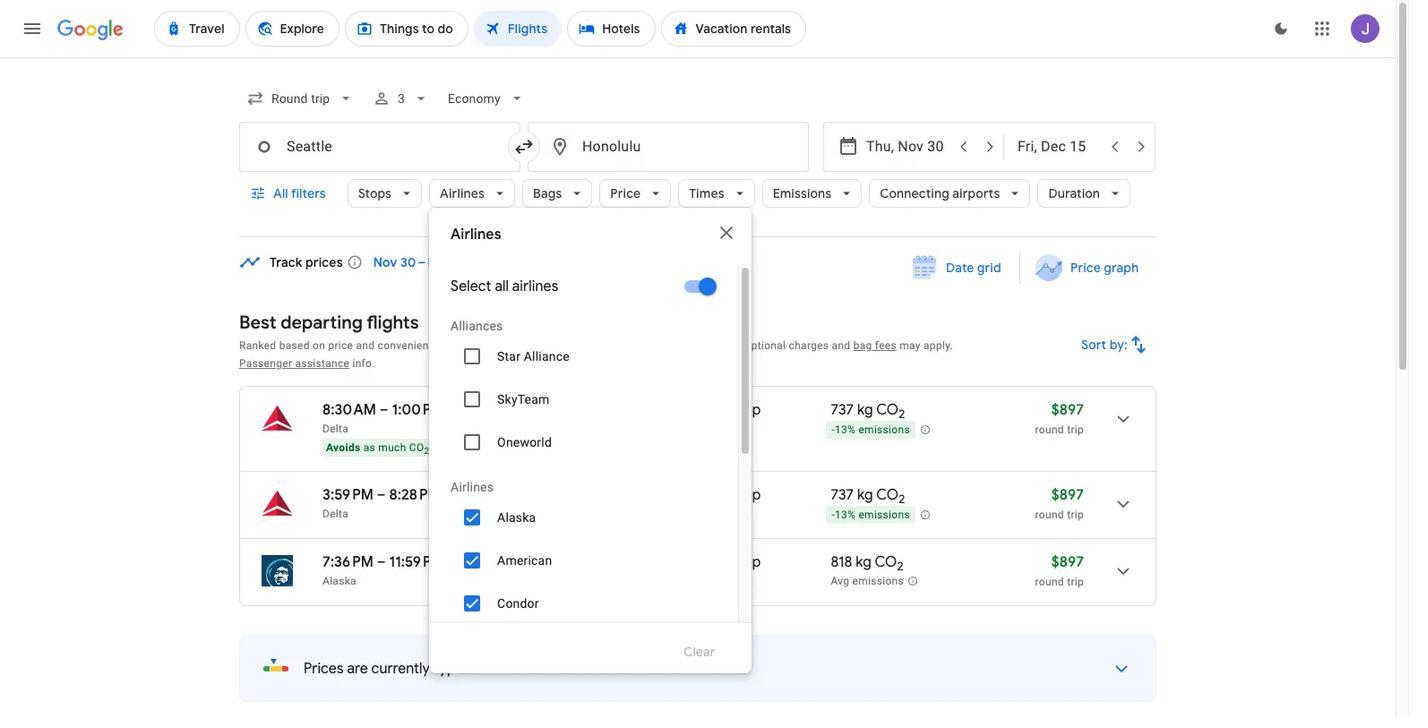 Task type: locate. For each thing, give the bounding box(es) containing it.
2 vertical spatial kg
[[856, 554, 872, 572]]

prices include required taxes + fees for 3 passengers. optional charges and bag fees may apply. passenger assistance
[[239, 340, 953, 370]]

delta for 3:59 pm
[[323, 508, 349, 520]]

day
[[567, 442, 585, 454]]

6,453
[[447, 442, 476, 454]]

3 nonstop flight. element from the top
[[705, 554, 761, 574]]

kg inside 818 kg co 2
[[856, 554, 872, 572]]

$897 for 1:00 pm
[[1052, 401, 1084, 419]]

$897
[[1052, 401, 1084, 419], [1052, 486, 1084, 504], [1052, 554, 1084, 572]]

$897 for 11:59 pm
[[1052, 554, 1084, 572]]

0 vertical spatial airlines
[[440, 185, 485, 202]]

typical
[[433, 660, 479, 678]]

fees right + at left
[[628, 340, 650, 352]]

$897 round trip for 1:00 pm
[[1035, 401, 1084, 436]]

fees
[[628, 340, 650, 352], [875, 340, 897, 352]]

None search field
[[239, 77, 1157, 718]]

- for 1:00 pm
[[832, 424, 835, 436]]

trip down $897 text field
[[1067, 509, 1084, 521]]

2 vertical spatial $897
[[1052, 554, 1084, 572]]

13% up 818
[[835, 509, 856, 522]]

price right "bags" 'popup button'
[[610, 185, 641, 202]]

0 vertical spatial –
[[380, 401, 389, 419]]

737 kg co 2
[[831, 401, 905, 422], [831, 486, 905, 507]]

None field
[[239, 82, 362, 115], [441, 82, 533, 115], [239, 82, 362, 115], [441, 82, 533, 115]]

convenience
[[378, 340, 441, 352]]

0 vertical spatial 897 us dollars text field
[[1052, 401, 1084, 419]]

date grid button
[[900, 252, 1016, 284]]

as left 6,453
[[432, 442, 444, 454]]

co
[[876, 401, 899, 419], [409, 442, 424, 454], [876, 486, 899, 504], [875, 554, 897, 572]]

3
[[398, 91, 405, 106], [670, 340, 677, 352]]

1 trip from the top
[[1067, 424, 1084, 436]]

delta down departure time: 3:59 pm. text field
[[323, 508, 349, 520]]

$897 round trip left flight details. leaves seattle-tacoma international airport at 7:36 pm on thursday, november 30 and arrives at daniel k. inouye international airport at 11:59 pm on thursday, november 30. image
[[1035, 554, 1084, 589]]

3 $897 from the top
[[1052, 554, 1084, 572]]

2 inside 818 kg co 2
[[897, 559, 903, 574]]

delta up avoids on the left
[[323, 423, 349, 435]]

None text field
[[239, 122, 520, 172], [528, 122, 809, 172], [239, 122, 520, 172], [528, 122, 809, 172]]

8:28 pm
[[389, 486, 441, 504]]

delta inside the 3:59 pm – 8:28 pm delta
[[323, 508, 349, 520]]

Departure text field
[[866, 123, 949, 171]]

0 vertical spatial -13% emissions
[[832, 424, 910, 436]]

2 for 11:59 pm
[[897, 559, 903, 574]]

1 13% from the top
[[835, 424, 856, 436]]

1 as from the left
[[363, 442, 375, 454]]

co up 818 kg co 2
[[876, 486, 899, 504]]

round left flight details. leaves seattle-tacoma international airport at 7:36 pm on thursday, november 30 and arrives at daniel k. inouye international airport at 11:59 pm on thursday, november 30. image
[[1035, 576, 1064, 589]]

1 vertical spatial emissions
[[859, 509, 910, 522]]

737 kg co 2 down bag
[[831, 401, 905, 422]]

1 round from the top
[[1035, 424, 1064, 436]]

$897 left flight details. leaves seattle-tacoma international airport at 3:59 pm on thursday, november 30 and arrives at daniel k. inouye international airport at 8:28 pm on thursday, november 30. icon
[[1052, 486, 1084, 504]]

2 vertical spatial nonstop flight. element
[[705, 554, 761, 574]]

2 vertical spatial nonstop
[[705, 554, 761, 572]]

1 vertical spatial nonstop
[[705, 486, 761, 504]]

0 vertical spatial delta
[[323, 423, 349, 435]]

more details image
[[1100, 648, 1143, 691]]

13% down bag
[[835, 424, 856, 436]]

1 $897 round trip from the top
[[1035, 401, 1084, 436]]

passenger assistance button
[[239, 357, 350, 370]]

co up avg emissions
[[875, 554, 897, 572]]

nonstop
[[705, 401, 761, 419], [705, 486, 761, 504], [705, 554, 761, 572]]

$897 round trip left flight details. leaves seattle-tacoma international airport at 3:59 pm on thursday, november 30 and arrives at daniel k. inouye international airport at 8:28 pm on thursday, november 30. icon
[[1035, 486, 1084, 521]]

leaves seattle-tacoma international airport at 7:36 pm on thursday, november 30 and arrives at daniel k. inouye international airport at 11:59 pm on thursday, november 30. element
[[323, 554, 444, 572]]

0 vertical spatial alaska
[[497, 511, 536, 525]]

$897 left flight details. leaves seattle-tacoma international airport at 7:36 pm on thursday, november 30 and arrives at daniel k. inouye international airport at 11:59 pm on thursday, november 30. image
[[1052, 554, 1084, 572]]

and
[[356, 340, 375, 352], [832, 340, 851, 352]]

1 nonstop flight. element from the top
[[705, 401, 761, 422]]

-13% emissions for 1:00 pm
[[832, 424, 910, 436]]

1 vertical spatial -13% emissions
[[832, 509, 910, 522]]

2 737 kg co 2 from the top
[[831, 486, 905, 507]]

2 trip from the top
[[1067, 509, 1084, 521]]

2 $897 from the top
[[1052, 486, 1084, 504]]

1 vertical spatial -
[[832, 509, 835, 522]]

nonstop for 1:00 pm
[[705, 401, 761, 419]]

price inside button
[[1070, 260, 1101, 276]]

price graph
[[1070, 260, 1139, 276]]

0 horizontal spatial alaska
[[323, 575, 356, 588]]

emissions down 818 kg co 2
[[852, 575, 904, 588]]

for
[[653, 340, 667, 352]]

– for 7:36 pm
[[377, 554, 386, 572]]

8:30 am
[[323, 401, 376, 419]]

Departure time: 7:36 PM. text field
[[323, 554, 374, 572]]

a
[[558, 442, 564, 454]]

$897 round trip for 11:59 pm
[[1035, 554, 1084, 589]]

– right departure time: 3:59 pm. text field
[[377, 486, 386, 504]]

trip
[[1067, 424, 1084, 436], [1067, 509, 1084, 521], [1067, 576, 1084, 589]]

1 vertical spatial delta
[[323, 508, 349, 520]]

7:36 pm – 11:59 pm alaska
[[323, 554, 444, 588]]

3 $897 round trip from the top
[[1035, 554, 1084, 589]]

– inside 8:30 am – 1:00 pm delta
[[380, 401, 389, 419]]

price
[[610, 185, 641, 202], [1070, 260, 1101, 276]]

kg down bag
[[857, 401, 873, 419]]

737 up 818
[[831, 486, 854, 504]]

best departing flights main content
[[239, 252, 1157, 718]]

2 vertical spatial round
[[1035, 576, 1064, 589]]

2 $897 round trip from the top
[[1035, 486, 1084, 521]]

897 us dollars text field left flight details. leaves seattle-tacoma international airport at 8:30 am on thursday, november 30 and arrives at daniel k. inouye international airport at 1:00 pm on thursday, november 30. icon in the right bottom of the page
[[1052, 401, 1084, 419]]

and right price at the top left
[[356, 340, 375, 352]]

flights
[[367, 312, 419, 334]]

2 vertical spatial $897 round trip
[[1035, 554, 1084, 589]]

0 vertical spatial $897
[[1052, 401, 1084, 419]]

nov
[[373, 254, 397, 271]]

1 horizontal spatial alaska
[[497, 511, 536, 525]]

2 - from the top
[[832, 509, 835, 522]]

select all airlines
[[451, 278, 558, 296]]

trip left flight details. leaves seattle-tacoma international airport at 7:36 pm on thursday, november 30 and arrives at daniel k. inouye international airport at 11:59 pm on thursday, november 30. image
[[1067, 576, 1084, 589]]

co down bag fees button
[[876, 401, 899, 419]]

prices
[[305, 254, 343, 271]]

round for 11:59 pm
[[1035, 576, 1064, 589]]

alaska down departure time: 7:36 pm. text box
[[323, 575, 356, 588]]

0 horizontal spatial fees
[[628, 340, 650, 352]]

1 vertical spatial alaska
[[323, 575, 356, 588]]

prices down alliances on the left of the page
[[471, 340, 503, 352]]

in
[[546, 442, 555, 454]]

1 vertical spatial trip
[[1067, 509, 1084, 521]]

round down $897 text field
[[1035, 509, 1064, 521]]

2 nonstop from the top
[[705, 486, 761, 504]]

nonstop flight. element
[[705, 401, 761, 422], [705, 486, 761, 507], [705, 554, 761, 574]]

0 vertical spatial emissions
[[859, 424, 910, 436]]

1 -13% emissions from the top
[[832, 424, 910, 436]]

prices left the are
[[304, 660, 344, 678]]

0 vertical spatial -
[[832, 424, 835, 436]]

$897 round trip for 8:28 pm
[[1035, 486, 1084, 521]]

– left the "1:00 pm"
[[380, 401, 389, 419]]

1 horizontal spatial price
[[1070, 260, 1101, 276]]

co inside 818 kg co 2
[[875, 554, 897, 572]]

co right 'much'
[[409, 442, 424, 454]]

american
[[497, 554, 552, 568]]

1 vertical spatial 737
[[831, 486, 854, 504]]

2 vertical spatial airlines
[[451, 480, 494, 495]]

897 us dollars text field for 818
[[1052, 554, 1084, 572]]

0 vertical spatial price
[[610, 185, 641, 202]]

prices for are
[[304, 660, 344, 678]]

2 vertical spatial trip
[[1067, 576, 1084, 589]]

2 up 818 kg co 2
[[899, 492, 905, 507]]

kg up avg emissions
[[856, 554, 872, 572]]

condor only image
[[646, 582, 717, 625]]

0 horizontal spatial 3
[[398, 91, 405, 106]]

1 horizontal spatial prices
[[471, 340, 503, 352]]

may
[[900, 340, 921, 352]]

0 horizontal spatial as
[[363, 442, 375, 454]]

3 trip from the top
[[1067, 576, 1084, 589]]

leaves seattle-tacoma international airport at 3:59 pm on thursday, november 30 and arrives at daniel k. inouye international airport at 8:28 pm on thursday, november 30. element
[[323, 486, 441, 504]]

0 horizontal spatial prices
[[304, 660, 344, 678]]

0 vertical spatial 13%
[[835, 424, 856, 436]]

1 897 us dollars text field from the top
[[1052, 401, 1084, 419]]

and left bag
[[832, 340, 851, 352]]

2 up avg emissions
[[897, 559, 903, 574]]

$897 left flight details. leaves seattle-tacoma international airport at 8:30 am on thursday, november 30 and arrives at daniel k. inouye international airport at 1:00 pm on thursday, november 30. icon in the right bottom of the page
[[1052, 401, 1084, 419]]

2 delta from the top
[[323, 508, 349, 520]]

times
[[689, 185, 724, 202]]

delta inside 8:30 am – 1:00 pm delta
[[323, 423, 349, 435]]

ranked based on price and convenience
[[239, 340, 441, 352]]

$897 round trip
[[1035, 401, 1084, 436], [1035, 486, 1084, 521], [1035, 554, 1084, 589]]

connecting
[[880, 185, 950, 202]]

0 vertical spatial prices
[[471, 340, 503, 352]]

as left 'much'
[[363, 442, 375, 454]]

duration button
[[1038, 172, 1131, 215]]

based
[[279, 340, 310, 352]]

1 nonstop from the top
[[705, 401, 761, 419]]

kg up 818 kg co 2
[[857, 486, 873, 504]]

delta for 8:30 am
[[323, 423, 349, 435]]

date
[[946, 260, 974, 276]]

Return text field
[[1018, 123, 1100, 171]]

fees right bag
[[875, 340, 897, 352]]

13%
[[835, 424, 856, 436], [835, 509, 856, 522]]

trip left flight details. leaves seattle-tacoma international airport at 8:30 am on thursday, november 30 and arrives at daniel k. inouye international airport at 1:00 pm on thursday, november 30. icon in the right bottom of the page
[[1067, 424, 1084, 436]]

0 vertical spatial 737
[[831, 401, 854, 419]]

1 horizontal spatial 3
[[670, 340, 677, 352]]

$897 for 8:28 pm
[[1052, 486, 1084, 504]]

-13% emissions down bag fees button
[[832, 424, 910, 436]]

2 737 from the top
[[831, 486, 854, 504]]

2 vertical spatial –
[[377, 554, 386, 572]]

nonstop for 8:28 pm
[[705, 486, 761, 504]]

kg for 8:28 pm
[[857, 486, 873, 504]]

prices
[[471, 340, 503, 352], [304, 660, 344, 678]]

1 vertical spatial $897
[[1052, 486, 1084, 504]]

1 vertical spatial –
[[377, 486, 386, 504]]

price left 'graph'
[[1070, 260, 1101, 276]]

1 - from the top
[[832, 424, 835, 436]]

0 horizontal spatial price
[[610, 185, 641, 202]]

price
[[328, 340, 353, 352]]

2 right 'much'
[[424, 446, 429, 456]]

2 fees from the left
[[875, 340, 897, 352]]

1 $897 from the top
[[1052, 401, 1084, 419]]

airlines
[[440, 185, 485, 202], [451, 226, 501, 244], [451, 480, 494, 495]]

on
[[313, 340, 325, 352]]

track prices
[[270, 254, 343, 271]]

737 down bag
[[831, 401, 854, 419]]

737 kg co 2 up 818 kg co 2
[[831, 486, 905, 507]]

price inside "popup button"
[[610, 185, 641, 202]]

emissions up 818 kg co 2
[[859, 509, 910, 522]]

round for 8:28 pm
[[1035, 509, 1064, 521]]

stops
[[358, 185, 392, 202]]

30 – dec
[[400, 254, 452, 271]]

1 vertical spatial 13%
[[835, 509, 856, 522]]

0 vertical spatial trip
[[1067, 424, 1084, 436]]

required
[[545, 340, 586, 352]]

0 vertical spatial kg
[[857, 401, 873, 419]]

0 vertical spatial round
[[1035, 424, 1064, 436]]

learn more about tracked prices image
[[347, 254, 363, 271]]

Arrival time: 8:28 PM. text field
[[389, 486, 441, 504]]

1 vertical spatial price
[[1070, 260, 1101, 276]]

1 horizontal spatial fees
[[875, 340, 897, 352]]

1 delta from the top
[[323, 423, 349, 435]]

1 737 kg co 2 from the top
[[831, 401, 905, 422]]

emissions for 8:28 pm
[[859, 509, 910, 522]]

alliances
[[451, 319, 503, 333]]

– right 7:36 pm
[[377, 554, 386, 572]]

– inside the 3:59 pm – 8:28 pm delta
[[377, 486, 386, 504]]

-13% emissions
[[832, 424, 910, 436], [832, 509, 910, 522]]

3 round from the top
[[1035, 576, 1064, 589]]

main menu image
[[22, 18, 43, 39]]

alliance
[[524, 349, 570, 364]]

as
[[363, 442, 375, 454], [432, 442, 444, 454]]

1 vertical spatial round
[[1035, 509, 1064, 521]]

emissions down bag fees button
[[859, 424, 910, 436]]

0 vertical spatial 737 kg co 2
[[831, 401, 905, 422]]

2 nonstop flight. element from the top
[[705, 486, 761, 507]]

2 13% from the top
[[835, 509, 856, 522]]

0 vertical spatial 3
[[398, 91, 405, 106]]

897 us dollars text field left flight details. leaves seattle-tacoma international airport at 7:36 pm on thursday, november 30 and arrives at daniel k. inouye international airport at 11:59 pm on thursday, november 30. image
[[1052, 554, 1084, 572]]

alaska up american at the left bottom of the page
[[497, 511, 536, 525]]

3 inside 'popup button'
[[398, 91, 405, 106]]

-13% emissions up 818 kg co 2
[[832, 509, 910, 522]]

none search field containing airlines
[[239, 77, 1157, 718]]

1 737 from the top
[[831, 401, 854, 419]]

nonstop for 11:59 pm
[[705, 554, 761, 572]]

2 round from the top
[[1035, 509, 1064, 521]]

bags button
[[522, 172, 592, 215]]

3 nonstop from the top
[[705, 554, 761, 572]]

0 vertical spatial $897 round trip
[[1035, 401, 1084, 436]]

-
[[832, 424, 835, 436], [832, 509, 835, 522]]

– inside 7:36 pm – 11:59 pm alaska
[[377, 554, 386, 572]]

kg
[[857, 401, 873, 419], [857, 486, 873, 504], [856, 554, 872, 572]]

1 vertical spatial 737 kg co 2
[[831, 486, 905, 507]]

1 vertical spatial $897 round trip
[[1035, 486, 1084, 521]]

– for 3:59 pm
[[377, 486, 386, 504]]

alaska inside 7:36 pm – 11:59 pm alaska
[[323, 575, 356, 588]]

include
[[506, 340, 542, 352]]

all
[[273, 185, 288, 202]]

best
[[239, 312, 277, 334]]

2 for 1:00 pm
[[899, 407, 905, 422]]

1 vertical spatial kg
[[857, 486, 873, 504]]

$897 round trip left flight details. leaves seattle-tacoma international airport at 8:30 am on thursday, november 30 and arrives at daniel k. inouye international airport at 1:00 pm on thursday, november 30. icon in the right bottom of the page
[[1035, 401, 1084, 436]]

1 vertical spatial airlines
[[451, 226, 501, 244]]

kg for 11:59 pm
[[856, 554, 872, 572]]

Departure time: 3:59 PM. text field
[[323, 486, 374, 504]]

1 vertical spatial prices
[[304, 660, 344, 678]]

swap origin and destination. image
[[513, 136, 535, 158]]

1 horizontal spatial and
[[832, 340, 851, 352]]

737
[[831, 401, 854, 419], [831, 486, 854, 504]]

0 vertical spatial nonstop
[[705, 401, 761, 419]]

round up $897 text field
[[1035, 424, 1064, 436]]

Arrival time: 1:00 PM. text field
[[392, 401, 444, 419]]

0 horizontal spatial and
[[356, 340, 375, 352]]

prices inside prices include required taxes + fees for 3 passengers. optional charges and bag fees may apply. passenger assistance
[[471, 340, 503, 352]]

1 vertical spatial nonstop flight. element
[[705, 486, 761, 507]]

2 -13% emissions from the top
[[832, 509, 910, 522]]

round for 1:00 pm
[[1035, 424, 1064, 436]]

assistance
[[295, 357, 350, 370]]

nonstop flight. element for 8:28 pm
[[705, 486, 761, 507]]

2 and from the left
[[832, 340, 851, 352]]

1 vertical spatial 3
[[670, 340, 677, 352]]

1 horizontal spatial as
[[432, 442, 444, 454]]

2 down the may
[[899, 407, 905, 422]]

0 vertical spatial nonstop flight. element
[[705, 401, 761, 422]]

price button
[[600, 172, 671, 215]]

897 US dollars text field
[[1052, 401, 1084, 419], [1052, 554, 1084, 572]]

1 vertical spatial 897 us dollars text field
[[1052, 554, 1084, 572]]

delta
[[323, 423, 349, 435], [323, 508, 349, 520]]

2 897 us dollars text field from the top
[[1052, 554, 1084, 572]]

bag fees button
[[853, 340, 897, 352]]



Task type: vqa. For each thing, say whether or not it's contained in the screenshot.
$$
no



Task type: describe. For each thing, give the bounding box(es) containing it.
price for price
[[610, 185, 641, 202]]

much
[[378, 442, 406, 454]]

passenger
[[239, 357, 292, 370]]

Departure time: 8:30 AM. text field
[[323, 401, 376, 419]]

15
[[455, 254, 468, 271]]

duration
[[1049, 185, 1100, 202]]

2 for 8:28 pm
[[899, 492, 905, 507]]

condor
[[497, 597, 539, 611]]

change appearance image
[[1260, 7, 1303, 50]]

star
[[497, 349, 521, 364]]

co inside avoids as much co 2 as 6,453 trees absorb in a day
[[409, 442, 424, 454]]

all filters
[[273, 185, 326, 202]]

emissions
[[773, 185, 832, 202]]

graph
[[1104, 260, 1139, 276]]

3 button
[[366, 77, 438, 120]]

optional
[[744, 340, 786, 352]]

bag
[[853, 340, 872, 352]]

avoids as much co 2 as 6,453 trees absorb in a day
[[326, 442, 585, 456]]

trees
[[479, 442, 505, 454]]

737 kg co 2 for 8:28 pm
[[831, 486, 905, 507]]

trip for 8:28 pm
[[1067, 509, 1084, 521]]

kg for 1:00 pm
[[857, 401, 873, 419]]

trip for 11:59 pm
[[1067, 576, 1084, 589]]

price for price graph
[[1070, 260, 1101, 276]]

737 for 8:28 pm
[[831, 486, 854, 504]]

and inside prices include required taxes + fees for 3 passengers. optional charges and bag fees may apply. passenger assistance
[[832, 340, 851, 352]]

prices for include
[[471, 340, 503, 352]]

bags
[[533, 185, 562, 202]]

11:59 pm
[[389, 554, 444, 572]]

3:59 pm
[[323, 486, 374, 504]]

filters
[[291, 185, 326, 202]]

departing
[[281, 312, 363, 334]]

sort by:
[[1082, 337, 1128, 353]]

price graph button
[[1024, 252, 1153, 284]]

- for 8:28 pm
[[832, 509, 835, 522]]

flight details. leaves seattle-tacoma international airport at 8:30 am on thursday, november 30 and arrives at daniel k. inouye international airport at 1:00 pm on thursday, november 30. image
[[1102, 398, 1145, 441]]

stops button
[[347, 172, 422, 215]]

1 and from the left
[[356, 340, 375, 352]]

select
[[451, 278, 491, 296]]

currently
[[371, 660, 430, 678]]

7:36 pm
[[323, 554, 374, 572]]

3 inside prices include required taxes + fees for 3 passengers. optional charges and bag fees may apply. passenger assistance
[[670, 340, 677, 352]]

absorb
[[508, 442, 543, 454]]

8:30 am – 1:00 pm delta
[[323, 401, 444, 435]]

prices are currently typical
[[304, 660, 479, 678]]

passengers.
[[679, 340, 741, 352]]

emissions for 1:00 pm
[[859, 424, 910, 436]]

2 as from the left
[[432, 442, 444, 454]]

all filters button
[[239, 172, 340, 215]]

flight details. leaves seattle-tacoma international airport at 3:59 pm on thursday, november 30 and arrives at daniel k. inouye international airport at 8:28 pm on thursday, november 30. image
[[1102, 483, 1145, 526]]

star alliance
[[497, 349, 570, 364]]

co for 11:59 pm
[[875, 554, 897, 572]]

sort
[[1082, 337, 1107, 353]]

times button
[[678, 172, 755, 215]]

connecting airports
[[880, 185, 1000, 202]]

avg
[[831, 575, 850, 588]]

date grid
[[946, 260, 1001, 276]]

2 vertical spatial emissions
[[852, 575, 904, 588]]

avoids
[[326, 442, 361, 454]]

ranked
[[239, 340, 276, 352]]

co for 1:00 pm
[[876, 401, 899, 419]]

13% for 1:00 pm
[[835, 424, 856, 436]]

– for 8:30 am
[[380, 401, 389, 419]]

best departing flights
[[239, 312, 419, 334]]

connecting airports button
[[869, 172, 1031, 215]]

airlines button
[[429, 172, 515, 215]]

737 kg co 2 for 1:00 pm
[[831, 401, 905, 422]]

oneworld
[[497, 435, 552, 450]]

avg emissions
[[831, 575, 904, 588]]

close dialog image
[[716, 222, 737, 244]]

track
[[270, 254, 302, 271]]

-13% emissions for 8:28 pm
[[832, 509, 910, 522]]

leaves seattle-tacoma international airport at 8:30 am on thursday, november 30 and arrives at daniel k. inouye international airport at 1:00 pm on thursday, november 30. element
[[323, 401, 444, 419]]

737 for 1:00 pm
[[831, 401, 854, 419]]

nonstop flight. element for 1:00 pm
[[705, 401, 761, 422]]

trip for 1:00 pm
[[1067, 424, 1084, 436]]

apply.
[[924, 340, 953, 352]]

13% for 8:28 pm
[[835, 509, 856, 522]]

1 fees from the left
[[628, 340, 650, 352]]

818
[[831, 554, 852, 572]]

flight details. leaves seattle-tacoma international airport at 7:36 pm on thursday, november 30 and arrives at daniel k. inouye international airport at 11:59 pm on thursday, november 30. image
[[1102, 550, 1145, 593]]

nonstop flight. element for 11:59 pm
[[705, 554, 761, 574]]

grid
[[977, 260, 1001, 276]]

charges
[[789, 340, 829, 352]]

3:59 pm – 8:28 pm delta
[[323, 486, 441, 520]]

sort by: button
[[1074, 323, 1157, 366]]

loading results progress bar
[[0, 57, 1396, 61]]

Arrival time: 11:59 PM. text field
[[389, 554, 444, 572]]

taxes
[[589, 340, 616, 352]]

find the best price region
[[239, 252, 1157, 298]]

airlines inside popup button
[[440, 185, 485, 202]]

897 us dollars text field for 737
[[1052, 401, 1084, 419]]

co for 8:28 pm
[[876, 486, 899, 504]]

emissions button
[[762, 172, 862, 215]]

by:
[[1110, 337, 1128, 353]]

are
[[347, 660, 368, 678]]

1:00 pm
[[392, 401, 444, 419]]

nov 30 – dec 15
[[373, 254, 468, 271]]

airlines
[[512, 278, 558, 296]]

+
[[619, 340, 626, 352]]

2 inside avoids as much co 2 as 6,453 trees absorb in a day
[[424, 446, 429, 456]]

airports
[[953, 185, 1000, 202]]

818 kg co 2
[[831, 554, 903, 574]]

897 US dollars text field
[[1052, 486, 1084, 504]]

all
[[495, 278, 509, 296]]



